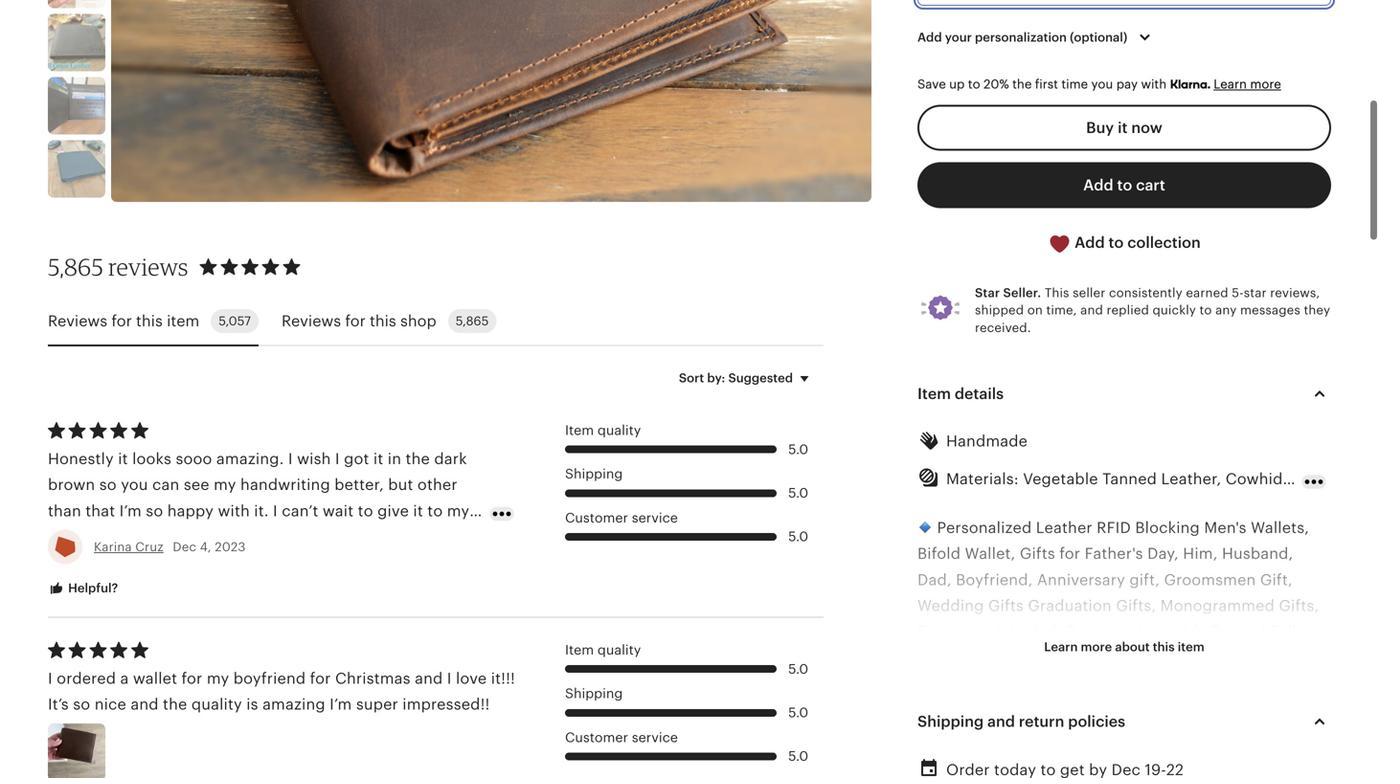 Task type: describe. For each thing, give the bounding box(es) containing it.
have
[[949, 754, 985, 771]]

view details of this review photo by lindsay fields image
[[48, 724, 105, 779]]

5,865 for 5,865 reviews
[[48, 253, 103, 281]]

shipping inside dropdown button
[[918, 714, 984, 731]]

and inside the 🟢   do you need a high-quality, protective wallet that will hold your valuables in a secure and stylish way? you have come to the right place!
[[1182, 728, 1210, 745]]

1 item quality from the top
[[565, 423, 641, 438]]

item details button
[[900, 371, 1349, 417]]

right
[[1083, 754, 1119, 771]]

return
[[1019, 714, 1065, 731]]

my inside i ordered a wallet for my boyfriend for christmas and i love it!!! it's so nice and the quality is amazing i'm super impressed!!
[[207, 670, 229, 688]]

replied
[[1107, 303, 1149, 318]]

father's
[[1085, 546, 1143, 563]]

to left cart
[[1117, 177, 1133, 194]]

that inside the 🟢   do you need a high-quality, protective wallet that will hold your valuables in a secure and stylish way? you have come to the right place!
[[1275, 702, 1304, 719]]

ordered
[[57, 670, 116, 688]]

policies
[[1068, 714, 1126, 731]]

it!!!
[[491, 670, 515, 688]]

buy
[[1086, 119, 1114, 137]]

learn inside dropdown button
[[1044, 640, 1078, 655]]

boyfriend,
[[956, 572, 1033, 589]]

1 customer from the top
[[565, 511, 628, 526]]

amazing.
[[216, 451, 284, 468]]

anniversary
[[1037, 572, 1125, 589]]

love
[[456, 670, 487, 688]]

with inside 🔹  personalized leather rfid blocking men's wallets, bifold wallet, gifts for father's day, him, husband, dad, boyfriend, anniversary gift, groomsmen gift, wedding gifts graduation gifts, monogrammed gifts, engraving initials & quotes l vegetable tanned full- grain leather wallet with rfid blocking:
[[1073, 650, 1105, 667]]

you inside honestly it looks sooo amazing. i wish i got it in the dark brown so you can see my handwriting better, but other than that i'm so happy with it. i can't wait to give it to my fiancé
[[121, 477, 148, 494]]

for left the boyfriend
[[182, 670, 203, 688]]

got
[[344, 451, 369, 468]]

shipping and return policies button
[[900, 699, 1349, 745]]

quality,
[[1087, 702, 1141, 719]]

happy
[[167, 503, 214, 520]]

it left looks
[[118, 451, 128, 468]]

1 vertical spatial rfid
[[1110, 650, 1144, 667]]

initials
[[997, 624, 1046, 641]]

tab list containing reviews for this item
[[48, 298, 824, 347]]

1 horizontal spatial leather
[[1036, 520, 1093, 537]]

add your personalization (optional) button
[[903, 17, 1171, 58]]

valuables
[[1022, 728, 1093, 745]]

5,865 reviews
[[48, 253, 188, 281]]

1 vertical spatial quality
[[598, 643, 641, 658]]

1 vertical spatial item
[[565, 423, 594, 438]]

0 vertical spatial quality
[[598, 423, 641, 438]]

i left got
[[335, 451, 340, 468]]

gift,
[[1130, 572, 1160, 589]]

and right the nice
[[131, 697, 159, 714]]

2 customer from the top
[[565, 731, 628, 746]]

personalized leather mens wallet christmas gift for black image
[[48, 140, 105, 198]]

to left the collection
[[1109, 234, 1124, 252]]

🟢   do you need a high-quality, protective wallet that will hold your valuables in a secure and stylish way? you have come to the right place!
[[918, 702, 1304, 771]]

time,
[[1046, 303, 1077, 318]]

personalized leather mens wallet christmas gift for dark brown image
[[48, 14, 105, 71]]

star
[[1244, 286, 1267, 300]]

the inside honestly it looks sooo amazing. i wish i got it in the dark brown so you can see my handwriting better, but other than that i'm so happy with it. i can't wait to give it to my fiancé
[[406, 451, 430, 468]]

bifold
[[918, 546, 961, 563]]

collection
[[1128, 234, 1201, 252]]

can
[[152, 477, 180, 494]]

to inside the 🟢   do you need a high-quality, protective wallet that will hold your valuables in a secure and stylish way? you have come to the right place!
[[1035, 754, 1050, 771]]

star
[[975, 286, 1000, 300]]

more inside dropdown button
[[1081, 640, 1112, 655]]

5-
[[1232, 286, 1244, 300]]

and up impressed!!
[[415, 670, 443, 688]]

1 vertical spatial so
[[146, 503, 163, 520]]

wallet inside i ordered a wallet for my boyfriend for christmas and i love it!!! it's so nice and the quality is amazing i'm super impressed!!
[[133, 670, 177, 688]]

place!
[[1123, 754, 1169, 771]]

karina cruz link
[[94, 540, 164, 555]]

details
[[955, 386, 1004, 403]]

wish
[[297, 451, 331, 468]]

sort by: suggested button
[[665, 358, 830, 399]]

blocking:
[[1148, 650, 1218, 667]]

wallets,
[[1251, 520, 1310, 537]]

gift,
[[1260, 572, 1293, 589]]

add for add to cart
[[1083, 177, 1114, 194]]

1 vertical spatial my
[[447, 503, 470, 520]]

protective
[[1145, 702, 1222, 719]]

by:
[[707, 371, 725, 386]]

it right give
[[413, 503, 423, 520]]

1 gifts, from the left
[[1116, 598, 1156, 615]]

a inside i ordered a wallet for my boyfriend for christmas and i love it!!! it's so nice and the quality is amazing i'm super impressed!!
[[120, 670, 129, 688]]

you inside the 🟢   do you need a high-quality, protective wallet that will hold your valuables in a secure and stylish way? you have come to the right place!
[[962, 702, 989, 719]]

about
[[1115, 640, 1150, 655]]

2 vertical spatial a
[[1115, 728, 1123, 745]]

it inside button
[[1118, 119, 1128, 137]]

0 vertical spatial rfid
[[1097, 520, 1131, 537]]

in inside the 🟢   do you need a high-quality, protective wallet that will hold your valuables in a secure and stylish way? you have come to the right place!
[[1097, 728, 1111, 745]]

blocking
[[1135, 520, 1200, 537]]

they
[[1304, 303, 1331, 318]]

20%
[[984, 77, 1009, 92]]

you inside the save up to 20% the first time you pay with klarna. learn more
[[1092, 77, 1113, 92]]

2 customer service from the top
[[565, 731, 678, 746]]

sort by: suggested
[[679, 371, 793, 386]]

4,
[[200, 540, 211, 555]]

the inside the save up to 20% the first time you pay with klarna. learn more
[[1013, 77, 1032, 92]]

and inside this seller consistently earned 5-star reviews, shipped on time, and replied quickly to any messages they received.
[[1081, 303, 1103, 318]]

to down the better,
[[358, 503, 373, 520]]

earned
[[1186, 286, 1229, 300]]

this
[[1045, 286, 1070, 300]]

so for looks
[[99, 477, 117, 494]]

2 vertical spatial item
[[565, 643, 594, 658]]

sooo
[[176, 451, 212, 468]]

husband,
[[1222, 546, 1294, 563]]

this for shop
[[370, 313, 396, 330]]

the inside i ordered a wallet for my boyfriend for christmas and i love it!!! it's so nice and the quality is amazing i'm super impressed!!
[[163, 697, 187, 714]]

boyfriend
[[233, 670, 306, 688]]

item details
[[918, 386, 1004, 403]]

buy it now
[[1086, 119, 1163, 137]]

sort
[[679, 371, 704, 386]]

on
[[1028, 303, 1043, 318]]

0 vertical spatial shipping
[[565, 467, 623, 482]]

0 vertical spatial gifts
[[1020, 546, 1055, 563]]

your inside dropdown button
[[945, 30, 972, 45]]

wallet
[[1023, 650, 1069, 667]]

personalized
[[937, 520, 1032, 537]]

add to collection
[[1071, 234, 1201, 252]]

klarna.
[[1170, 77, 1211, 92]]

for inside 🔹  personalized leather rfid blocking men's wallets, bifold wallet, gifts for father's day, him, husband, dad, boyfriend, anniversary gift, groomsmen gift, wedding gifts graduation gifts, monogrammed gifts, engraving initials & quotes l vegetable tanned full- grain leather wallet with rfid blocking:
[[1060, 546, 1081, 563]]

item inside dropdown button
[[1178, 640, 1205, 655]]

add for add to collection
[[1075, 234, 1105, 252]]

shipped
[[975, 303, 1024, 318]]

reviews for this item
[[48, 313, 199, 330]]

this inside dropdown button
[[1153, 640, 1175, 655]]

karina cruz dec 4, 2023
[[94, 540, 246, 555]]

add to cart button
[[918, 163, 1331, 209]]

🔹
[[918, 520, 933, 537]]

6 5.0 from the top
[[788, 750, 809, 764]]

3 5.0 from the top
[[788, 530, 809, 545]]

fiancé
[[48, 529, 94, 546]]

any
[[1216, 303, 1237, 318]]

more inside the save up to 20% the first time you pay with klarna. learn more
[[1250, 77, 1281, 92]]

but
[[388, 477, 413, 494]]

than
[[48, 503, 81, 520]]

graduation
[[1028, 598, 1112, 615]]

received.
[[975, 321, 1031, 335]]

5,865 for 5,865
[[456, 314, 489, 329]]

karina
[[94, 540, 132, 555]]

i up it's
[[48, 670, 52, 688]]

to inside this seller consistently earned 5-star reviews, shipped on time, and replied quickly to any messages they received.
[[1200, 303, 1212, 318]]

engraving
[[918, 624, 993, 641]]

reviews for this shop
[[282, 313, 437, 330]]

reviews
[[108, 253, 188, 281]]

learn more about this item button
[[1030, 630, 1219, 665]]

with inside the save up to 20% the first time you pay with klarna. learn more
[[1141, 77, 1167, 92]]

helpful?
[[65, 581, 118, 596]]



Task type: locate. For each thing, give the bounding box(es) containing it.
0 vertical spatial in
[[388, 451, 401, 468]]

1 horizontal spatial in
[[1097, 728, 1111, 745]]

suggested
[[728, 371, 793, 386]]

item
[[167, 313, 199, 330], [1178, 640, 1205, 655]]

1 vertical spatial customer
[[565, 731, 628, 746]]

and inside dropdown button
[[988, 714, 1015, 731]]

that right than
[[85, 503, 115, 520]]

item inside dropdown button
[[918, 386, 951, 403]]

0 horizontal spatial in
[[388, 451, 401, 468]]

2 item quality from the top
[[565, 643, 641, 658]]

2 horizontal spatial with
[[1141, 77, 1167, 92]]

1 vertical spatial that
[[1275, 702, 1304, 719]]

0 horizontal spatial more
[[1081, 640, 1112, 655]]

0 vertical spatial service
[[632, 511, 678, 526]]

in up but
[[388, 451, 401, 468]]

gifts, up full-
[[1279, 598, 1319, 615]]

1 vertical spatial wallet
[[1226, 702, 1271, 719]]

1 customer service from the top
[[565, 511, 678, 526]]

my down other
[[447, 503, 470, 520]]

0 horizontal spatial that
[[85, 503, 115, 520]]

the right the nice
[[163, 697, 187, 714]]

0 vertical spatial item quality
[[565, 423, 641, 438]]

1 horizontal spatial a
[[1035, 702, 1044, 719]]

you left pay
[[1092, 77, 1113, 92]]

that up "way?"
[[1275, 702, 1304, 719]]

personalized leather mens wallet christmas gift for image 7 image
[[48, 77, 105, 134]]

2 vertical spatial with
[[1073, 650, 1105, 667]]

i left wish on the left of page
[[288, 451, 293, 468]]

wait
[[323, 503, 354, 520]]

more left l
[[1081, 640, 1112, 655]]

1 horizontal spatial this
[[370, 313, 396, 330]]

1 5.0 from the top
[[788, 442, 809, 457]]

2 vertical spatial shipping
[[918, 714, 984, 731]]

i
[[288, 451, 293, 468], [335, 451, 340, 468], [273, 503, 278, 520], [48, 670, 52, 688], [447, 670, 452, 688]]

item left 5,057
[[167, 313, 199, 330]]

my right see
[[214, 477, 236, 494]]

so right it's
[[73, 697, 90, 714]]

gifts
[[1020, 546, 1055, 563], [988, 598, 1024, 615]]

2 vertical spatial my
[[207, 670, 229, 688]]

0 horizontal spatial so
[[73, 697, 90, 714]]

1 horizontal spatial your
[[985, 728, 1018, 745]]

for up amazing
[[310, 670, 331, 688]]

2 5.0 from the top
[[788, 486, 809, 501]]

it
[[1118, 119, 1128, 137], [118, 451, 128, 468], [374, 451, 384, 468], [413, 503, 423, 520]]

hold
[[947, 728, 980, 745]]

0 vertical spatial you
[[1092, 77, 1113, 92]]

reviews down '5,865 reviews'
[[48, 313, 107, 330]]

0 horizontal spatial reviews
[[48, 313, 107, 330]]

1 vertical spatial leather
[[962, 650, 1019, 667]]

1 vertical spatial item quality
[[565, 643, 641, 658]]

1 vertical spatial your
[[985, 728, 1018, 745]]

0 vertical spatial with
[[1141, 77, 1167, 92]]

2 vertical spatial add
[[1075, 234, 1105, 252]]

wallet inside the 🟢   do you need a high-quality, protective wallet that will hold your valuables in a secure and stylish way? you have come to the right place!
[[1226, 702, 1271, 719]]

i'm left super
[[330, 697, 352, 714]]

1 vertical spatial add
[[1083, 177, 1114, 194]]

i right it.
[[273, 503, 278, 520]]

add up seller
[[1075, 234, 1105, 252]]

0 vertical spatial that
[[85, 503, 115, 520]]

seller
[[1073, 286, 1106, 300]]

it.
[[254, 503, 269, 520]]

1 vertical spatial a
[[1035, 702, 1044, 719]]

give
[[378, 503, 409, 520]]

monogrammed
[[1161, 598, 1275, 615]]

that inside honestly it looks sooo amazing. i wish i got it in the dark brown so you can see my handwriting better, but other than that i'm so happy with it. i can't wait to give it to my fiancé
[[85, 503, 115, 520]]

come
[[989, 754, 1031, 771]]

the down valuables
[[1055, 754, 1079, 771]]

1 horizontal spatial so
[[99, 477, 117, 494]]

leather down initials
[[962, 650, 1019, 667]]

groomsmen
[[1164, 572, 1256, 589]]

with down quotes at bottom right
[[1073, 650, 1105, 667]]

rfid up father's
[[1097, 520, 1131, 537]]

now
[[1132, 119, 1163, 137]]

learn down graduation
[[1044, 640, 1078, 655]]

1 reviews from the left
[[48, 313, 107, 330]]

i'm inside i ordered a wallet for my boyfriend for christmas and i love it!!! it's so nice and the quality is amazing i'm super impressed!!
[[330, 697, 352, 714]]

0 vertical spatial item
[[918, 386, 951, 403]]

to down earned at the top right of the page
[[1200, 303, 1212, 318]]

0 horizontal spatial with
[[218, 503, 250, 520]]

service
[[632, 511, 678, 526], [632, 731, 678, 746]]

0 horizontal spatial your
[[945, 30, 972, 45]]

consistently
[[1109, 286, 1183, 300]]

it's
[[48, 697, 69, 714]]

more right the 'klarna.' in the right of the page
[[1250, 77, 1281, 92]]

this right the about
[[1153, 640, 1175, 655]]

0 horizontal spatial 5,865
[[48, 253, 103, 281]]

add for add your personalization (optional)
[[918, 30, 942, 45]]

dark
[[434, 451, 467, 468]]

your up up
[[945, 30, 972, 45]]

0 horizontal spatial i'm
[[119, 503, 142, 520]]

amazing
[[263, 697, 325, 714]]

1 horizontal spatial item
[[1178, 640, 1205, 655]]

it right buy
[[1118, 119, 1128, 137]]

this
[[136, 313, 163, 330], [370, 313, 396, 330], [1153, 640, 1175, 655]]

0 vertical spatial customer
[[565, 511, 628, 526]]

men's
[[1204, 520, 1247, 537]]

in up right
[[1097, 728, 1111, 745]]

him,
[[1183, 546, 1218, 563]]

to down valuables
[[1035, 754, 1050, 771]]

rfid
[[1097, 520, 1131, 537], [1110, 650, 1144, 667]]

1 service from the top
[[632, 511, 678, 526]]

the up but
[[406, 451, 430, 468]]

and down protective
[[1182, 728, 1210, 745]]

your inside the 🟢   do you need a high-quality, protective wallet that will hold your valuables in a secure and stylish way? you have come to the right place!
[[985, 728, 1018, 745]]

4 5.0 from the top
[[788, 662, 809, 677]]

see
[[184, 477, 210, 494]]

5,057
[[219, 314, 251, 329]]

1 vertical spatial shipping
[[565, 687, 623, 702]]

so
[[99, 477, 117, 494], [146, 503, 163, 520], [73, 697, 90, 714]]

gifts down boyfriend,
[[988, 598, 1024, 615]]

and down seller
[[1081, 303, 1103, 318]]

reviews right 5,057
[[282, 313, 341, 330]]

the inside the 🟢   do you need a high-quality, protective wallet that will hold your valuables in a secure and stylish way? you have come to the right place!
[[1055, 754, 1079, 771]]

you down looks
[[121, 477, 148, 494]]

add inside dropdown button
[[918, 30, 942, 45]]

add to collection button
[[918, 220, 1331, 267]]

i left love
[[447, 670, 452, 688]]

better,
[[335, 477, 384, 494]]

with inside honestly it looks sooo amazing. i wish i got it in the dark brown so you can see my handwriting better, but other than that i'm so happy with it. i can't wait to give it to my fiancé
[[218, 503, 250, 520]]

honestly it looks sooo amazing. i wish i got it in the dark brown so you can see my handwriting better, but other than that i'm so happy with it. i can't wait to give it to my fiancé
[[48, 451, 470, 546]]

in inside honestly it looks sooo amazing. i wish i got it in the dark brown so you can see my handwriting better, but other than that i'm so happy with it. i can't wait to give it to my fiancé
[[388, 451, 401, 468]]

0 vertical spatial your
[[945, 30, 972, 45]]

with left it.
[[218, 503, 250, 520]]

christmas
[[335, 670, 411, 688]]

a down quality,
[[1115, 728, 1123, 745]]

1 vertical spatial service
[[632, 731, 678, 746]]

stylish
[[1214, 728, 1262, 745]]

with right pay
[[1141, 77, 1167, 92]]

a
[[120, 670, 129, 688], [1035, 702, 1044, 719], [1115, 728, 1123, 745]]

0 vertical spatial wallet
[[133, 670, 177, 688]]

wallet
[[133, 670, 177, 688], [1226, 702, 1271, 719]]

gifts, down 'gift,'
[[1116, 598, 1156, 615]]

2 vertical spatial so
[[73, 697, 90, 714]]

0 vertical spatial a
[[120, 670, 129, 688]]

and right hold on the bottom of the page
[[988, 714, 1015, 731]]

tanned
[[1212, 624, 1266, 641]]

1 horizontal spatial with
[[1073, 650, 1105, 667]]

0 horizontal spatial gifts,
[[1116, 598, 1156, 615]]

grain
[[918, 650, 958, 667]]

rfid down l
[[1110, 650, 1144, 667]]

0 vertical spatial so
[[99, 477, 117, 494]]

1 vertical spatial you
[[121, 477, 148, 494]]

so down can
[[146, 503, 163, 520]]

1 vertical spatial i'm
[[330, 697, 352, 714]]

day,
[[1148, 546, 1179, 563]]

tab list
[[48, 298, 824, 347]]

need
[[994, 702, 1031, 719]]

quotes
[[1065, 624, 1120, 641]]

i ordered a wallet for my boyfriend for christmas and i love it!!! it's so nice and the quality is amazing i'm super impressed!!
[[48, 670, 515, 714]]

wallet right 'ordered'
[[133, 670, 177, 688]]

0 vertical spatial learn
[[1214, 77, 1247, 92]]

2 gifts, from the left
[[1279, 598, 1319, 615]]

customer
[[565, 511, 628, 526], [565, 731, 628, 746]]

to down other
[[427, 503, 443, 520]]

item
[[918, 386, 951, 403], [565, 423, 594, 438], [565, 643, 594, 658]]

helpful? button
[[34, 571, 132, 607]]

wallet up stylish
[[1226, 702, 1271, 719]]

wedding
[[918, 598, 984, 615]]

1 vertical spatial customer service
[[565, 731, 678, 746]]

1 horizontal spatial wallet
[[1226, 702, 1271, 719]]

time
[[1062, 77, 1088, 92]]

my left the boyfriend
[[207, 670, 229, 688]]

5.0
[[788, 442, 809, 457], [788, 486, 809, 501], [788, 530, 809, 545], [788, 662, 809, 677], [788, 706, 809, 721], [788, 750, 809, 764]]

it right got
[[374, 451, 384, 468]]

2 vertical spatial quality
[[191, 697, 242, 714]]

5 5.0 from the top
[[788, 706, 809, 721]]

secure
[[1128, 728, 1178, 745]]

personalization
[[975, 30, 1067, 45]]

2 reviews from the left
[[282, 313, 341, 330]]

way?
[[1266, 728, 1303, 745]]

add up save
[[918, 30, 942, 45]]

1 horizontal spatial i'm
[[330, 697, 352, 714]]

0 horizontal spatial item
[[167, 313, 199, 330]]

honestly
[[48, 451, 114, 468]]

is
[[246, 697, 258, 714]]

0 vertical spatial customer service
[[565, 511, 678, 526]]

this seller consistently earned 5-star reviews, shipped on time, and replied quickly to any messages they received.
[[975, 286, 1331, 335]]

add left cart
[[1083, 177, 1114, 194]]

1 vertical spatial in
[[1097, 728, 1111, 745]]

🔹  personalized leather rfid blocking men's wallets, bifold wallet, gifts for father's day, him, husband, dad, boyfriend, anniversary gift, groomsmen gift, wedding gifts graduation gifts, monogrammed gifts, engraving initials & quotes l vegetable tanned full- grain leather wallet with rfid blocking:
[[918, 520, 1319, 667]]

learn inside the save up to 20% the first time you pay with klarna. learn more
[[1214, 77, 1247, 92]]

5,865 up the reviews for this item
[[48, 253, 103, 281]]

the left first
[[1013, 77, 1032, 92]]

1 horizontal spatial reviews
[[282, 313, 341, 330]]

1 vertical spatial 5,865
[[456, 314, 489, 329]]

0 vertical spatial item
[[167, 313, 199, 330]]

2 vertical spatial you
[[962, 702, 989, 719]]

so right the brown
[[99, 477, 117, 494]]

to inside the save up to 20% the first time you pay with klarna. learn more
[[968, 77, 980, 92]]

1 horizontal spatial gifts,
[[1279, 598, 1319, 615]]

1 vertical spatial learn
[[1044, 640, 1078, 655]]

0 horizontal spatial a
[[120, 670, 129, 688]]

first
[[1035, 77, 1058, 92]]

item down monogrammed
[[1178, 640, 1205, 655]]

your up the come
[[985, 728, 1018, 745]]

0 horizontal spatial this
[[136, 313, 163, 330]]

0 vertical spatial more
[[1250, 77, 1281, 92]]

quality inside i ordered a wallet for my boyfriend for christmas and i love it!!! it's so nice and the quality is amazing i'm super impressed!!
[[191, 697, 242, 714]]

with
[[1141, 77, 1167, 92], [218, 503, 250, 520], [1073, 650, 1105, 667]]

0 horizontal spatial learn
[[1044, 640, 1078, 655]]

reviews for reviews for this item
[[48, 313, 107, 330]]

so for a
[[73, 697, 90, 714]]

1 horizontal spatial more
[[1250, 77, 1281, 92]]

2023
[[215, 540, 246, 555]]

super
[[356, 697, 398, 714]]

🟢
[[918, 702, 933, 719]]

0 vertical spatial my
[[214, 477, 236, 494]]

5,865 right shop
[[456, 314, 489, 329]]

this down reviews
[[136, 313, 163, 330]]

2 horizontal spatial you
[[1092, 77, 1113, 92]]

1 vertical spatial with
[[218, 503, 250, 520]]

5,865
[[48, 253, 103, 281], [456, 314, 489, 329]]

up
[[949, 77, 965, 92]]

full-
[[1270, 624, 1302, 641]]

i'm inside honestly it looks sooo amazing. i wish i got it in the dark brown so you can see my handwriting better, but other than that i'm so happy with it. i can't wait to give it to my fiancé
[[119, 503, 142, 520]]

1 vertical spatial item
[[1178, 640, 1205, 655]]

1 horizontal spatial that
[[1275, 702, 1304, 719]]

2 horizontal spatial a
[[1115, 728, 1123, 745]]

this for item
[[136, 313, 163, 330]]

1 vertical spatial gifts
[[988, 598, 1024, 615]]

0 horizontal spatial wallet
[[133, 670, 177, 688]]

other
[[418, 477, 458, 494]]

a up the nice
[[120, 670, 129, 688]]

this left shop
[[370, 313, 396, 330]]

reviews for reviews for this shop
[[282, 313, 341, 330]]

0 vertical spatial i'm
[[119, 503, 142, 520]]

2 service from the top
[[632, 731, 678, 746]]

wallet,
[[965, 546, 1016, 563]]

can't
[[282, 503, 319, 520]]

for left shop
[[345, 313, 366, 330]]

0 horizontal spatial leather
[[962, 650, 1019, 667]]

1 horizontal spatial you
[[962, 702, 989, 719]]

for down '5,865 reviews'
[[112, 313, 132, 330]]

to
[[968, 77, 980, 92], [1117, 177, 1133, 194], [1109, 234, 1124, 252], [1200, 303, 1212, 318], [358, 503, 373, 520], [427, 503, 443, 520], [1035, 754, 1050, 771]]

shop
[[400, 313, 437, 330]]

pay
[[1117, 77, 1138, 92]]

0 vertical spatial 5,865
[[48, 253, 103, 281]]

so inside i ordered a wallet for my boyfriend for christmas and i love it!!! it's so nice and the quality is amazing i'm super impressed!!
[[73, 697, 90, 714]]

customer service
[[565, 511, 678, 526], [565, 731, 678, 746]]

in
[[388, 451, 401, 468], [1097, 728, 1111, 745]]

you right 'do'
[[962, 702, 989, 719]]

reviews,
[[1270, 286, 1320, 300]]

0 vertical spatial add
[[918, 30, 942, 45]]

leather up "anniversary"
[[1036, 520, 1093, 537]]

a right need
[[1035, 702, 1044, 719]]

for up "anniversary"
[[1060, 546, 1081, 563]]

handwriting
[[240, 477, 330, 494]]

seller.
[[1003, 286, 1041, 300]]

add
[[918, 30, 942, 45], [1083, 177, 1114, 194], [1075, 234, 1105, 252]]

1 vertical spatial more
[[1081, 640, 1112, 655]]

vegetable
[[1132, 624, 1207, 641]]

0 vertical spatial leather
[[1036, 520, 1093, 537]]

1 horizontal spatial 5,865
[[456, 314, 489, 329]]

0 horizontal spatial you
[[121, 477, 148, 494]]

i'm up karina cruz link
[[119, 503, 142, 520]]

2 horizontal spatial this
[[1153, 640, 1175, 655]]

learn right the 'klarna.' in the right of the page
[[1214, 77, 1247, 92]]

gifts right wallet,
[[1020, 546, 1055, 563]]

to right up
[[968, 77, 980, 92]]

2 horizontal spatial so
[[146, 503, 163, 520]]

dad,
[[918, 572, 952, 589]]

1 horizontal spatial learn
[[1214, 77, 1247, 92]]



Task type: vqa. For each thing, say whether or not it's contained in the screenshot.
Dad,
yes



